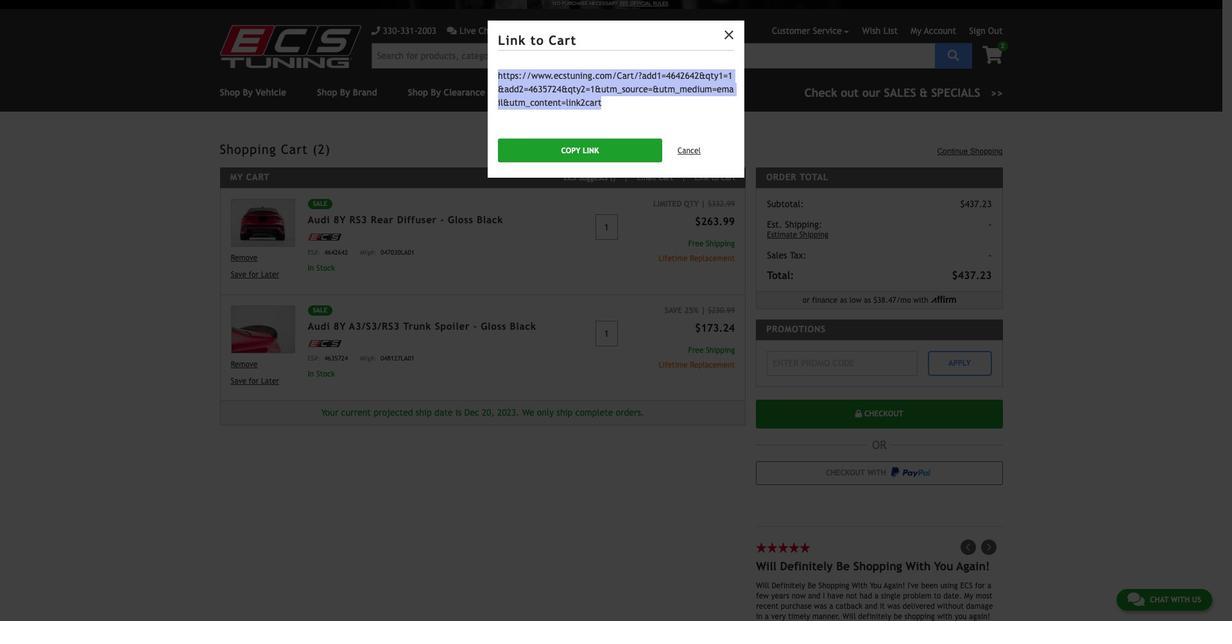 Task type: vqa. For each thing, say whether or not it's contained in the screenshot.
the left CARBON
no



Task type: describe. For each thing, give the bounding box(es) containing it.
later for $173.24
[[261, 377, 279, 386]]

free shipping lifetime replacement for $263.99
[[659, 239, 735, 263]]

current
[[341, 408, 371, 418]]

chat with us
[[1150, 596, 1202, 605]]

sign out
[[970, 26, 1003, 36]]

with for will definitely be shopping with you again! i've been using ecs for a few years now and i have not had a single problem to date. my most recent purchase was a catback and it was delivered without damage in a very timely manner. will definitely be shopping with you again!
[[852, 581, 868, 590]]

shop by brand link
[[317, 87, 377, 98]]

for inside will definitely be shopping with you again! i've been using ecs for a few years now and i have not had a single problem to date. my most recent purchase was a catback and it was delivered without damage in a very timely manner. will definitely be shopping with you again!
[[976, 581, 986, 590]]

phone image
[[371, 26, 380, 35]]

few
[[756, 592, 769, 601]]

us
[[1193, 596, 1202, 605]]

8y for $263.99
[[334, 214, 346, 225]]

rs3
[[350, 214, 368, 225]]

$173.24
[[695, 322, 735, 334]]

Enter Promo Code text field
[[767, 351, 918, 376]]

audi 8y a3/s3/rs3 trunk spoiler - gloss black link
[[308, 321, 537, 332]]

with right /mo
[[914, 296, 929, 305]]

subtotal:
[[767, 199, 804, 209]]

by for brand
[[340, 87, 350, 98]]

20,
[[482, 408, 495, 418]]

account
[[924, 26, 957, 36]]

1 was from the left
[[814, 602, 827, 611]]

in stock for $263.99
[[308, 264, 335, 273]]

with for will definitely be shopping with you again!
[[906, 560, 931, 573]]

est. shipping: estimate shipping
[[767, 219, 829, 239]]

free shipping lifetime replacement for $173.24
[[659, 346, 735, 369]]

will definitely be shopping with you again!
[[756, 560, 990, 573]]

es#: 4642642
[[308, 249, 348, 256]]

i've
[[908, 581, 919, 590]]

es#: for $263.99
[[308, 249, 320, 256]]

delivered
[[903, 602, 935, 611]]

again! for will definitely be shopping with you again!
[[957, 560, 990, 573]]

not
[[846, 592, 858, 601]]

with inside button
[[868, 469, 887, 478]]

sales tax:
[[767, 250, 807, 260]]

shipping inside "est. shipping: estimate shipping"
[[800, 230, 829, 239]]

copy link
[[561, 146, 599, 155]]

limited
[[654, 200, 682, 208]]

for for $173.24
[[249, 377, 259, 386]]

4635724
[[325, 355, 348, 362]]

1 horizontal spatial chat
[[1150, 596, 1169, 605]]

047030la01
[[381, 249, 415, 256]]

0 vertical spatial $437.23
[[961, 199, 992, 209]]

330-
[[383, 26, 400, 36]]

sales for sales tax:
[[767, 250, 788, 260]]

0 vertical spatial )
[[325, 142, 331, 157]]

most
[[976, 592, 993, 601]]

audi 8y a3/s3/rs3 trunk spoiler - gloss black image
[[231, 305, 295, 354]]

8y for $173.24
[[334, 321, 346, 332]]

estimate shipping link
[[767, 230, 936, 240]]

comments image
[[447, 26, 457, 35]]

4642642
[[325, 249, 348, 256]]

be for will definitely be shopping with you again!
[[837, 560, 850, 573]]

save 25% | $230.99
[[665, 306, 735, 315]]

continue shopping
[[938, 147, 1003, 156]]

2 vertical spatial will
[[843, 612, 856, 621]]

0 vertical spatial link
[[498, 33, 526, 48]]

live
[[460, 26, 476, 36]]

1 as from the left
[[840, 296, 848, 305]]

checkout with
[[826, 469, 889, 478]]

in
[[756, 612, 763, 621]]

continue shopping link
[[938, 146, 1003, 157]]

2023.
[[498, 408, 520, 418]]

for for $263.99
[[249, 270, 259, 279]]

wish
[[863, 26, 881, 36]]

mfg#: 048127la01
[[360, 355, 415, 362]]

$332.99
[[708, 200, 735, 208]]

is
[[456, 408, 462, 418]]

cart for shopping cart ( 2 )
[[281, 142, 308, 157]]

sign
[[970, 26, 986, 36]]

low
[[850, 296, 862, 305]]

( for 2
[[313, 142, 318, 157]]

now
[[792, 592, 806, 601]]

Search text field
[[371, 43, 935, 69]]

black for $263.99
[[477, 214, 504, 225]]

ecs image for $263.99
[[308, 234, 341, 241]]

qty
[[684, 200, 699, 208]]

cart inside document
[[549, 33, 577, 48]]

remove for $173.24
[[231, 360, 258, 369]]

048127la01
[[381, 355, 415, 362]]

you for will definitely be shopping with you again!
[[934, 560, 954, 573]]

a up most
[[988, 581, 992, 590]]

0 horizontal spatial 2
[[318, 142, 325, 157]]

black for $173.24
[[510, 321, 537, 332]]

to inside link to cart document
[[531, 33, 544, 48]]

definitely for will definitely be shopping with you again!
[[780, 560, 833, 573]]

2 vertical spatial link
[[695, 173, 709, 182]]

audi for $263.99
[[308, 214, 330, 225]]

shipping:
[[785, 219, 822, 230]]

shop by clearance
[[408, 87, 485, 98]]

promotions
[[767, 324, 826, 334]]

date.
[[944, 592, 962, 601]]

in stock for $173.24
[[308, 370, 335, 379]]

link inside copy link button
[[583, 146, 599, 155]]

without
[[938, 602, 964, 611]]

checkout for checkout with
[[826, 469, 865, 478]]

in for $173.24
[[308, 370, 314, 379]]

my inside will definitely be shopping with you again! i've been using ecs for a few years now and i have not had a single problem to date. my most recent purchase was a catback and it was delivered without damage in a very timely manner. will definitely be shopping with you again!
[[965, 592, 974, 601]]

order
[[767, 172, 797, 182]]

suggests
[[579, 173, 608, 182]]

replacement for $173.24
[[690, 360, 735, 369]]

link to cart inside document
[[498, 33, 577, 48]]

$
[[874, 296, 878, 305]]

had
[[860, 592, 873, 601]]

my for my cart
[[230, 172, 243, 182]]

2 as from the left
[[864, 296, 871, 305]]

1 vertical spatial $437.23
[[952, 269, 992, 282]]

a right had
[[875, 592, 879, 601]]

es#: 4635724
[[308, 355, 348, 362]]

will definitely be shopping with you again! i've been using ecs for a few years now and i have not had a single problem to date. my most recent purchase was a catback and it was delivered without damage in a very timely manner. will definitely be shopping with you again!
[[756, 581, 993, 621]]

1 horizontal spatial link to cart
[[695, 173, 736, 182]]

spoiler
[[435, 321, 470, 332]]

previous slide image
[[961, 540, 976, 555]]

definitely
[[859, 612, 892, 621]]

catback
[[836, 602, 863, 611]]

sign out link
[[970, 26, 1003, 36]]

cart for email cart
[[659, 173, 674, 182]]

trunk
[[403, 321, 432, 332]]

2003
[[418, 26, 437, 36]]

very
[[772, 612, 786, 621]]

2 was from the left
[[888, 602, 901, 611]]

save for $263.99
[[231, 270, 247, 279]]

mfg#: 047030la01
[[360, 249, 415, 256]]

apply
[[949, 359, 971, 368]]

my cart
[[230, 172, 270, 182]]

1 horizontal spatial )
[[613, 173, 616, 182]]

copy
[[561, 146, 581, 155]]

your
[[321, 408, 339, 418]]

lifetime for $173.24
[[659, 360, 688, 369]]

it
[[880, 602, 885, 611]]

https://www.ecstuning.com/cart/?add1=4642642&qty1=1 &add2=4635724&qty2=1&utm_source=&utm_medium=ema il&utm_content=link2cart
[[498, 71, 734, 108]]

save for later for $263.99
[[231, 270, 279, 279]]

projected
[[374, 408, 413, 418]]

&add2=4635724&qty2=1&utm_source=&utm_medium=ema
[[498, 84, 734, 94]]

complete
[[576, 408, 613, 418]]

link to cart dialog
[[0, 0, 1233, 621]]

only
[[537, 408, 554, 418]]

finance
[[812, 296, 838, 305]]

sales & specials
[[884, 86, 981, 100]]

live chat link
[[447, 24, 516, 38]]

shop for shop by clearance
[[408, 87, 428, 98]]

checkout for checkout
[[862, 410, 904, 419]]

il&utm_content=link2cart
[[498, 98, 602, 108]]

audi 8y a3/s3/rs3 trunk spoiler - gloss black
[[308, 321, 537, 332]]

live chat
[[460, 26, 497, 36]]

1 horizontal spatial 2
[[1001, 42, 1005, 49]]



Task type: locate. For each thing, give the bounding box(es) containing it.
continue
[[938, 147, 968, 156]]

and left "i"
[[808, 592, 821, 601]]

2 replacement from the top
[[690, 360, 735, 369]]

shop left brand
[[317, 87, 337, 98]]

search image
[[948, 49, 960, 61]]

later for $263.99
[[261, 270, 279, 279]]

1 vertical spatial in stock
[[308, 370, 335, 379]]

save for later for $173.24
[[231, 377, 279, 386]]

0 vertical spatial stock
[[317, 264, 335, 273]]

(
[[313, 142, 318, 157], [610, 173, 613, 182]]

2 shop from the left
[[408, 87, 428, 98]]

chat
[[479, 26, 497, 36], [1150, 596, 1169, 605]]

been
[[922, 581, 939, 590]]

as left '$'
[[864, 296, 871, 305]]

shop by clearance link
[[408, 87, 485, 98]]

checkout button
[[756, 400, 1003, 429]]

lifetime for $263.99
[[659, 254, 688, 263]]

0 vertical spatial be
[[837, 560, 850, 573]]

again!
[[957, 560, 990, 573], [884, 581, 906, 590]]

with
[[906, 560, 931, 573], [852, 581, 868, 590]]

1 horizontal spatial black
[[510, 321, 537, 332]]

stock down es#: 4635724
[[317, 370, 335, 379]]

and up definitely
[[865, 602, 878, 611]]

0 horizontal spatial ecs
[[564, 173, 576, 182]]

remove link down the audi 8y a3/s3/rs3 trunk spoiler - gloss black image
[[231, 359, 295, 370]]

2 down out
[[1001, 42, 1005, 49]]

shopping up have
[[819, 581, 850, 590]]

replacement down $173.24
[[690, 360, 735, 369]]

damage
[[967, 602, 993, 611]]

total:
[[767, 269, 794, 282]]

save for later link for $173.24
[[231, 376, 295, 387]]

mfg#: for $173.24
[[360, 355, 376, 362]]

) down shop by brand
[[325, 142, 331, 157]]

for down the audi 8y a3/s3/rs3 trunk spoiler - gloss black image
[[249, 377, 259, 386]]

was
[[814, 602, 827, 611], [888, 602, 901, 611]]

1 mfg#: from the top
[[360, 249, 376, 256]]

gloss
[[448, 214, 474, 225], [481, 321, 507, 332]]

1 ecs image from the top
[[308, 234, 341, 241]]

gloss for $263.99
[[448, 214, 474, 225]]

remove
[[231, 254, 258, 263], [231, 360, 258, 369]]

or up checkout with button
[[873, 438, 887, 452]]

1 horizontal spatial ecs
[[961, 581, 973, 590]]

0 horizontal spatial black
[[477, 214, 504, 225]]

my for my account
[[911, 26, 922, 36]]

0 vertical spatial ecs
[[564, 173, 576, 182]]

be up purchase
[[808, 581, 817, 590]]

lock image
[[856, 410, 862, 418]]

0 vertical spatial or
[[803, 296, 810, 305]]

affirm image
[[931, 296, 957, 303]]

save for later down audi 8y rs3 rear diffuser - gloss black image
[[231, 270, 279, 279]]

330-331-2003 link
[[371, 24, 437, 38]]

checkout down 'lock' image
[[826, 469, 865, 478]]

1 vertical spatial chat
[[1150, 596, 1169, 605]]

0 vertical spatial again!
[[957, 560, 990, 573]]

2 free shipping lifetime replacement from the top
[[659, 346, 735, 369]]

shop for shop by brand
[[317, 87, 337, 98]]

1 horizontal spatial to
[[712, 173, 719, 182]]

$230.99
[[708, 306, 735, 315]]

$437.23
[[961, 199, 992, 209], [952, 269, 992, 282]]

checkout
[[862, 410, 904, 419], [826, 469, 865, 478]]

or for or finance as low as $ 38.47 /mo with
[[803, 296, 810, 305]]

diffuser
[[397, 214, 437, 225]]

0 horizontal spatial my
[[230, 172, 243, 182]]

list
[[884, 26, 898, 36]]

ecs left suggests
[[564, 173, 576, 182]]

$437.23 down continue shopping
[[961, 199, 992, 209]]

a down have
[[830, 602, 834, 611]]

1 vertical spatial my
[[230, 172, 243, 182]]

again! inside will definitely be shopping with you again! i've been using ecs for a few years now and i have not had a single problem to date. my most recent purchase was a catback and it was delivered without damage in a very timely manner. will definitely be shopping with you again!
[[884, 581, 906, 590]]

1 horizontal spatial or
[[873, 438, 887, 452]]

remove link for $173.24
[[231, 359, 295, 370]]

0 horizontal spatial ship
[[416, 408, 432, 418]]

shopping right 'continue' on the right top of the page
[[971, 147, 1003, 156]]

years
[[772, 592, 790, 601]]

timely
[[789, 612, 811, 621]]

1 vertical spatial ecs
[[961, 581, 973, 590]]

2 ship from the left
[[557, 408, 573, 418]]

my down shopping cart ( 2 )
[[230, 172, 243, 182]]

checkout inside checkout with button
[[826, 469, 865, 478]]

1 lifetime from the top
[[659, 254, 688, 263]]

1 horizontal spatial shop
[[408, 87, 428, 98]]

8y up 4635724
[[334, 321, 346, 332]]

with down checkout 'button'
[[868, 469, 887, 478]]

1 vertical spatial save
[[665, 306, 682, 315]]

0 vertical spatial my
[[911, 26, 922, 36]]

1 in stock from the top
[[308, 264, 335, 273]]

ecs inside will definitely be shopping with you again! i've been using ecs for a few years now and i have not had a single problem to date. my most recent purchase was a catback and it was delivered without damage in a very timely manner. will definitely be shopping with you again!
[[961, 581, 973, 590]]

lifetime down limited
[[659, 254, 688, 263]]

0 vertical spatial remove
[[231, 254, 258, 263]]

1 horizontal spatial with
[[906, 560, 931, 573]]

1 vertical spatial |
[[701, 306, 706, 315]]

1 vertical spatial with
[[852, 581, 868, 590]]

0 vertical spatial remove link
[[231, 252, 295, 264]]

1 later from the top
[[261, 270, 279, 279]]

2 es#: from the top
[[308, 355, 320, 362]]

audi 8y rs3 rear diffuser - gloss black image
[[231, 199, 295, 247]]

|
[[701, 200, 706, 208], [701, 306, 706, 315]]

2 link
[[973, 41, 1008, 65]]

shopping
[[220, 142, 277, 157], [971, 147, 1003, 156], [854, 560, 903, 573], [819, 581, 850, 590]]

link right live chat
[[498, 33, 526, 48]]

with inside will definitely be shopping with you again! i've been using ecs for a few years now and i have not had a single problem to date. my most recent purchase was a catback and it was delivered without damage in a very timely manner. will definitely be shopping with you again!
[[938, 612, 953, 621]]

2 down shop by brand
[[318, 142, 325, 157]]

0 vertical spatial audi
[[308, 214, 330, 225]]

2 by from the left
[[431, 87, 441, 98]]

you inside will definitely be shopping with you again! i've been using ecs for a few years now and i have not had a single problem to date. my most recent purchase was a catback and it was delivered without damage in a very timely manner. will definitely be shopping with you again!
[[870, 581, 882, 590]]

audi for $173.24
[[308, 321, 330, 332]]

with down without
[[938, 612, 953, 621]]

remove down audi 8y rs3 rear diffuser - gloss black image
[[231, 254, 258, 263]]

1 horizontal spatial link
[[583, 146, 599, 155]]

or for or
[[873, 438, 887, 452]]

link to cart right live chat
[[498, 33, 577, 48]]

a3/s3/rs3
[[349, 321, 400, 332]]

2 vertical spatial for
[[976, 581, 986, 590]]

0 horizontal spatial was
[[814, 602, 827, 611]]

0 vertical spatial chat
[[479, 26, 497, 36]]

0 horizontal spatial or
[[803, 296, 810, 305]]

with up had
[[852, 581, 868, 590]]

free for $173.24
[[688, 346, 704, 355]]

None number field
[[596, 214, 618, 240], [596, 321, 618, 346], [596, 214, 618, 240], [596, 321, 618, 346]]

shipping
[[800, 230, 829, 239], [706, 239, 735, 248], [706, 346, 735, 355]]

-
[[440, 214, 445, 225], [989, 219, 992, 230], [989, 250, 992, 260], [474, 321, 478, 332]]

1 vertical spatial ecs image
[[308, 340, 341, 347]]

mfg#: left 048127la01
[[360, 355, 376, 362]]

2 horizontal spatial my
[[965, 592, 974, 601]]

audi up es#: 4635724
[[308, 321, 330, 332]]

0 horizontal spatial shop
[[317, 87, 337, 98]]

ecs image up es#: 4642642
[[308, 234, 341, 241]]

to up $332.99 at the right top of the page
[[712, 173, 719, 182]]

1 replacement from the top
[[690, 254, 735, 263]]

save down the audi 8y a3/s3/rs3 trunk spoiler - gloss black image
[[231, 377, 247, 386]]

| right the qty at the top
[[701, 200, 706, 208]]

0 vertical spatial later
[[261, 270, 279, 279]]

will
[[756, 560, 777, 573], [756, 581, 770, 590], [843, 612, 856, 621]]

and
[[808, 592, 821, 601], [865, 602, 878, 611]]

1 free from the top
[[688, 239, 704, 248]]

shopping inside will definitely be shopping with you again! i've been using ecs for a few years now and i have not had a single problem to date. my most recent purchase was a catback and it was delivered without damage in a very timely manner. will definitely be shopping with you again!
[[819, 581, 850, 590]]

0 vertical spatial definitely
[[780, 560, 833, 573]]

next slide image
[[981, 540, 997, 555]]

sale for $263.99
[[313, 200, 328, 207]]

1 horizontal spatial and
[[865, 602, 878, 611]]

free down $263.99
[[688, 239, 704, 248]]

email cart link
[[627, 173, 684, 182]]

you for will definitely be shopping with you again! i've been using ecs for a few years now and i have not had a single problem to date. my most recent purchase was a catback and it was delivered without damage in a very timely manner. will definitely be shopping with you again!
[[870, 581, 882, 590]]

2 free from the top
[[688, 346, 704, 355]]

0 vertical spatial lifetime
[[659, 254, 688, 263]]

1 vertical spatial mfg#:
[[360, 355, 376, 362]]

out
[[989, 26, 1003, 36]]

to
[[531, 33, 544, 48], [712, 173, 719, 182], [934, 592, 942, 601]]

ecs suggests ( )
[[564, 173, 616, 182]]

1 vertical spatial for
[[249, 377, 259, 386]]

later down audi 8y rs3 rear diffuser - gloss black image
[[261, 270, 279, 279]]

2 horizontal spatial to
[[934, 592, 942, 601]]

1 in from the top
[[308, 264, 314, 273]]

definitely for will definitely be shopping with you again! i've been using ecs for a few years now and i have not had a single problem to date. my most recent purchase was a catback and it was delivered without damage in a very timely manner. will definitely be shopping with you again!
[[772, 581, 806, 590]]

shop left 'clearance'
[[408, 87, 428, 98]]

definitely up years
[[772, 581, 806, 590]]

0 vertical spatial (
[[313, 142, 318, 157]]

for down audi 8y rs3 rear diffuser - gloss black image
[[249, 270, 259, 279]]

1 horizontal spatial (
[[610, 173, 613, 182]]

2 ecs image from the top
[[308, 340, 341, 347]]

shipping down $173.24
[[706, 346, 735, 355]]

sales left &
[[884, 86, 917, 100]]

1 free shipping lifetime replacement from the top
[[659, 239, 735, 263]]

link
[[498, 33, 526, 48], [583, 146, 599, 155], [695, 173, 709, 182]]

gloss right spoiler
[[481, 321, 507, 332]]

link up limited qty  | $332.99
[[695, 173, 709, 182]]

my left account
[[911, 26, 922, 36]]

my up damage
[[965, 592, 974, 601]]

0 vertical spatial mfg#:
[[360, 249, 376, 256]]

1 vertical spatial and
[[865, 602, 878, 611]]

est.
[[767, 219, 783, 230]]

in down es#: 4642642
[[308, 264, 314, 273]]

1 vertical spatial stock
[[317, 370, 335, 379]]

2 horizontal spatial link
[[695, 173, 709, 182]]

apply button
[[928, 351, 992, 376]]

2 stock from the top
[[317, 370, 335, 379]]

1 8y from the top
[[334, 214, 346, 225]]

1 horizontal spatial by
[[431, 87, 441, 98]]

again! for will definitely be shopping with you again! i've been using ecs for a few years now and i have not had a single problem to date. my most recent purchase was a catback and it was delivered without damage in a very timely manner. will definitely be shopping with you again!
[[884, 581, 906, 590]]

mfg#: left the 047030la01
[[360, 249, 376, 256]]

1 vertical spatial 2
[[318, 142, 325, 157]]

in
[[308, 264, 314, 273], [308, 370, 314, 379]]

save for later link for $263.99
[[231, 269, 295, 281]]

gloss right diffuser
[[448, 214, 474, 225]]

2 remove from the top
[[231, 360, 258, 369]]

1 sale from the top
[[313, 200, 328, 207]]

to down been
[[934, 592, 942, 601]]

my
[[911, 26, 922, 36], [230, 172, 243, 182], [965, 592, 974, 601]]

you
[[934, 560, 954, 573], [870, 581, 882, 590]]

2 in from the top
[[308, 370, 314, 379]]

1 vertical spatial you
[[870, 581, 882, 590]]

1 remove from the top
[[231, 254, 258, 263]]

) right suggests
[[613, 173, 616, 182]]

0 horizontal spatial with
[[852, 581, 868, 590]]

1 save for later from the top
[[231, 270, 279, 279]]

1 save for later link from the top
[[231, 269, 295, 281]]

shipping for $263.99
[[706, 239, 735, 248]]

1 vertical spatial )
[[613, 173, 616, 182]]

later down the audi 8y a3/s3/rs3 trunk spoiler - gloss black image
[[261, 377, 279, 386]]

ecs image up es#: 4635724
[[308, 340, 341, 347]]

remove for $263.99
[[231, 254, 258, 263]]

2 vertical spatial to
[[934, 592, 942, 601]]

1 vertical spatial lifetime
[[659, 360, 688, 369]]

ecs tuning image
[[220, 25, 361, 68]]

stock for $263.99
[[317, 264, 335, 273]]

save left the 25%
[[665, 306, 682, 315]]

or finance as low as $ 38.47 /mo with
[[803, 296, 929, 305]]

1 vertical spatial remove
[[231, 360, 258, 369]]

1 horizontal spatial was
[[888, 602, 901, 611]]

with inside will definitely be shopping with you again! i've been using ecs for a few years now and i have not had a single problem to date. my most recent purchase was a catback and it was delivered without damage in a very timely manner. will definitely be shopping with you again!
[[852, 581, 868, 590]]

8y
[[334, 214, 346, 225], [334, 321, 346, 332]]

&
[[920, 86, 928, 100]]

0 vertical spatial free
[[688, 239, 704, 248]]

| for $173.24
[[701, 306, 706, 315]]

sale up es#: 4642642
[[313, 200, 328, 207]]

estimate
[[767, 230, 798, 239]]

audi 8y rs3 rear diffuser - gloss black
[[308, 214, 504, 225]]

1 vertical spatial will
[[756, 581, 770, 590]]

shipping down shipping:
[[800, 230, 829, 239]]

es#: left 4642642
[[308, 249, 320, 256]]

again! up single
[[884, 581, 906, 590]]

audi up es#: 4642642
[[308, 214, 330, 225]]

1 | from the top
[[701, 200, 706, 208]]

lifetime down the 25%
[[659, 360, 688, 369]]

will for will definitely be shopping with you again! i've been using ecs for a few years now and i have not had a single problem to date. my most recent purchase was a catback and it was delivered without damage in a very timely manner. will definitely be shopping with you again!
[[756, 581, 770, 590]]

chat right live
[[479, 26, 497, 36]]

0 vertical spatial in
[[308, 264, 314, 273]]

remove link down audi 8y rs3 rear diffuser - gloss black image
[[231, 252, 295, 264]]

shop by brand
[[317, 87, 377, 98]]

ecs image for $173.24
[[308, 340, 341, 347]]

save down audi 8y rs3 rear diffuser - gloss black image
[[231, 270, 247, 279]]

1 vertical spatial remove link
[[231, 359, 295, 370]]

shopping up had
[[854, 560, 903, 573]]

| for $263.99
[[701, 200, 706, 208]]

1 vertical spatial gloss
[[481, 321, 507, 332]]

ecs image
[[308, 234, 341, 241], [308, 340, 341, 347]]

| right the 25%
[[701, 306, 706, 315]]

2 | from the top
[[701, 306, 706, 315]]

definitely up now
[[780, 560, 833, 573]]

0 vertical spatial checkout
[[862, 410, 904, 419]]

0 vertical spatial ecs image
[[308, 234, 341, 241]]

for up most
[[976, 581, 986, 590]]

replacement for $263.99
[[690, 254, 735, 263]]

0 vertical spatial in stock
[[308, 264, 335, 273]]

was down single
[[888, 602, 901, 611]]

1 by from the left
[[340, 87, 350, 98]]

with left us at the right of page
[[1171, 596, 1190, 605]]

purchase
[[781, 602, 812, 611]]

0 vertical spatial gloss
[[448, 214, 474, 225]]

1 ship from the left
[[416, 408, 432, 418]]

to inside will definitely be shopping with you again! i've been using ecs for a few years now and i have not had a single problem to date. my most recent purchase was a catback and it was delivered without damage in a very timely manner. will definitely be shopping with you again!
[[934, 592, 942, 601]]

0 horizontal spatial as
[[840, 296, 848, 305]]

0 horizontal spatial )
[[325, 142, 331, 157]]

1 shop from the left
[[317, 87, 337, 98]]

free shipping lifetime replacement down $263.99
[[659, 239, 735, 263]]

1 vertical spatial sales
[[767, 250, 788, 260]]

1 vertical spatial free
[[688, 346, 704, 355]]

1 vertical spatial (
[[610, 173, 613, 182]]

2 audi from the top
[[308, 321, 330, 332]]

you
[[955, 612, 967, 621]]

2 in stock from the top
[[308, 370, 335, 379]]

1 horizontal spatial ship
[[557, 408, 573, 418]]

0 vertical spatial free shipping lifetime replacement
[[659, 239, 735, 263]]

sale for $173.24
[[313, 307, 328, 314]]

2 vertical spatial save
[[231, 377, 247, 386]]

link to cart document
[[488, 21, 745, 178]]

free for $263.99
[[688, 239, 704, 248]]

ship right the only
[[557, 408, 573, 418]]

you up using
[[934, 560, 954, 573]]

es#: for $173.24
[[308, 355, 320, 362]]

( for )
[[610, 173, 613, 182]]

1 horizontal spatial be
[[837, 560, 850, 573]]

recent
[[756, 602, 779, 611]]

0 vertical spatial for
[[249, 270, 259, 279]]

checkout up checkout with button
[[862, 410, 904, 419]]

2 save for later from the top
[[231, 377, 279, 386]]

sales up the total:
[[767, 250, 788, 260]]

save for later link down audi 8y rs3 rear diffuser - gloss black image
[[231, 269, 295, 281]]

1 vertical spatial to
[[712, 173, 719, 182]]

1 vertical spatial in
[[308, 370, 314, 379]]

stock down es#: 4642642
[[317, 264, 335, 273]]

shopping
[[905, 612, 935, 621]]

shipping for $173.24
[[706, 346, 735, 355]]

1 vertical spatial checkout
[[826, 469, 865, 478]]

checkout with button
[[756, 461, 1003, 485]]

0 horizontal spatial be
[[808, 581, 817, 590]]

1 stock from the top
[[317, 264, 335, 273]]

remove link for $263.99
[[231, 252, 295, 264]]

later
[[261, 270, 279, 279], [261, 377, 279, 386]]

1 vertical spatial link
[[583, 146, 599, 155]]

1 remove link from the top
[[231, 252, 295, 264]]

email cart
[[637, 173, 674, 182]]

stock for $173.24
[[317, 370, 335, 379]]

25%
[[685, 306, 699, 315]]

0 horizontal spatial gloss
[[448, 214, 474, 225]]

1 audi from the top
[[308, 214, 330, 225]]

shop
[[317, 87, 337, 98], [408, 87, 428, 98]]

es#: left 4635724
[[308, 355, 320, 362]]

was down "i"
[[814, 602, 827, 611]]

1 horizontal spatial again!
[[957, 560, 990, 573]]

checkout inside checkout 'button'
[[862, 410, 904, 419]]

shopping up my cart
[[220, 142, 277, 157]]

wish list
[[863, 26, 898, 36]]

specials
[[932, 86, 981, 100]]

1 es#: from the top
[[308, 249, 320, 256]]

mfg#: for $263.99
[[360, 249, 376, 256]]

save for later link down the audi 8y a3/s3/rs3 trunk spoiler - gloss black image
[[231, 376, 295, 387]]

0 vertical spatial 8y
[[334, 214, 346, 225]]

by left 'clearance'
[[431, 87, 441, 98]]

2 sale from the top
[[313, 307, 328, 314]]

or left finance
[[803, 296, 810, 305]]

link to cart up $332.99 at the right top of the page
[[695, 173, 736, 182]]

2 lifetime from the top
[[659, 360, 688, 369]]

by for clearance
[[431, 87, 441, 98]]

free shipping lifetime replacement down $173.24
[[659, 346, 735, 369]]

we
[[522, 408, 535, 418]]

shopping cart ( 2 )
[[220, 142, 331, 157]]

/mo
[[897, 296, 911, 305]]

0 vertical spatial black
[[477, 214, 504, 225]]

cancel
[[678, 146, 701, 155]]

ship left date at the bottom of the page
[[416, 408, 432, 418]]

1 vertical spatial link to cart
[[695, 173, 736, 182]]

in for $263.99
[[308, 264, 314, 273]]

date
[[435, 408, 453, 418]]

email
[[637, 173, 657, 182]]

$437.23 up affirm icon
[[952, 269, 992, 282]]

sale up es#: 4635724
[[313, 307, 328, 314]]

black
[[477, 214, 504, 225], [510, 321, 537, 332]]

be inside will definitely be shopping with you again! i've been using ecs for a few years now and i have not had a single problem to date. my most recent purchase was a catback and it was delivered without damage in a very timely manner. will definitely be shopping with you again!
[[808, 581, 817, 590]]

save for $173.24
[[231, 377, 247, 386]]

a right in
[[765, 612, 769, 621]]

be up have
[[837, 560, 850, 573]]

0 horizontal spatial link to cart
[[498, 33, 577, 48]]

definitely
[[780, 560, 833, 573], [772, 581, 806, 590]]

$263.99
[[695, 216, 735, 228]]

in stock down es#: 4642642
[[308, 264, 335, 273]]

total
[[800, 172, 829, 182]]

0 horizontal spatial chat
[[479, 26, 497, 36]]

in down es#: 4635724
[[308, 370, 314, 379]]

you up had
[[870, 581, 882, 590]]

0 vertical spatial replacement
[[690, 254, 735, 263]]

link to cart link
[[685, 173, 736, 182]]

to right live chat link
[[531, 33, 544, 48]]

2 mfg#: from the top
[[360, 355, 376, 362]]

using
[[941, 581, 958, 590]]

cart for my cart
[[246, 172, 270, 182]]

sales for sales & specials
[[884, 86, 917, 100]]

1 vertical spatial free shipping lifetime replacement
[[659, 346, 735, 369]]

0 vertical spatial and
[[808, 592, 821, 601]]

replacement down $263.99
[[690, 254, 735, 263]]

2 save for later link from the top
[[231, 376, 295, 387]]

8y left rs3
[[334, 214, 346, 225]]

2 later from the top
[[261, 377, 279, 386]]

1 horizontal spatial gloss
[[481, 321, 507, 332]]

order total
[[767, 172, 829, 182]]

be for will definitely be shopping with you again! i've been using ecs for a few years now and i have not had a single problem to date. my most recent purchase was a catback and it was delivered without damage in a very timely manner. will definitely be shopping with you again!
[[808, 581, 817, 590]]

2 remove link from the top
[[231, 359, 295, 370]]

dec
[[465, 408, 479, 418]]

wish list link
[[863, 26, 898, 36]]

0 horizontal spatial sales
[[767, 250, 788, 260]]

0 vertical spatial 2
[[1001, 42, 1005, 49]]

will for will definitely be shopping with you again!
[[756, 560, 777, 573]]

0 horizontal spatial and
[[808, 592, 821, 601]]

definitely inside will definitely be shopping with you again! i've been using ecs for a few years now and i have not had a single problem to date. my most recent purchase was a catback and it was delivered without damage in a very timely manner. will definitely be shopping with you again!
[[772, 581, 806, 590]]

limited qty  | $332.99
[[654, 200, 735, 208]]

1 vertical spatial audi
[[308, 321, 330, 332]]

gloss for $173.24
[[481, 321, 507, 332]]

again!
[[970, 612, 991, 621]]

in stock down es#: 4635724
[[308, 370, 335, 379]]

chat with us link
[[1117, 589, 1213, 611]]

chat left us at the right of page
[[1150, 596, 1169, 605]]

330-331-2003
[[383, 26, 437, 36]]

2 8y from the top
[[334, 321, 346, 332]]

)
[[325, 142, 331, 157], [613, 173, 616, 182]]



